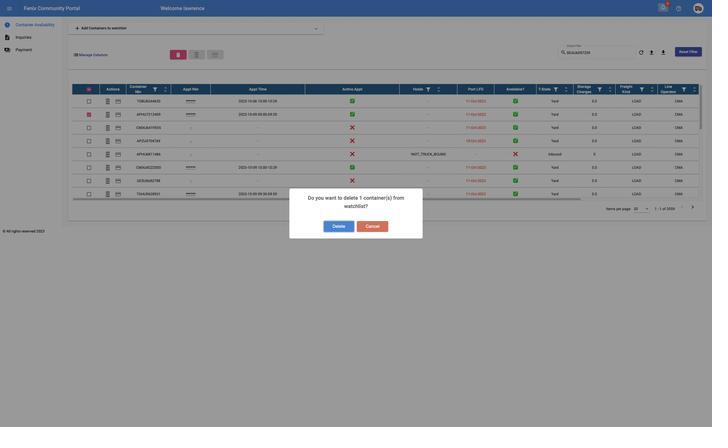 Task type: describe. For each thing, give the bounding box(es) containing it.
❌ for gesu6682788
[[350, 179, 355, 183]]

filter_alt for freight kind
[[639, 87, 645, 93]]

yard for cmau4222000
[[552, 166, 559, 170]]

filter_alt button for t-state
[[551, 84, 561, 95]]

navigation containing watch_later
[[0, 17, 62, 56]]

- link for apzu4704769
[[190, 139, 191, 143]]

0
[[594, 152, 596, 156]]

payment button for cmau6419555
[[113, 123, 123, 133]]

filter_alt button for holds
[[423, 84, 434, 95]]

holds filter_alt
[[413, 87, 432, 93]]

reset filter
[[680, 50, 698, 54]]

7 row from the top
[[72, 161, 700, 174]]

filter
[[690, 50, 698, 54]]

11- for gesu6682788
[[466, 179, 471, 183]]

welcome lawrence
[[161, 5, 205, 11]]

2023 for cmau6419555
[[478, 126, 486, 130]]

11-oct-2023 for tgbu6544630
[[466, 99, 486, 103]]

book_online for cmau4222000
[[105, 165, 111, 171]]

file_upload
[[649, 50, 655, 56]]

watchlist?
[[344, 203, 368, 210]]

filter_alt button for container nbr
[[150, 84, 160, 95]]

unfold_more button for t-state
[[561, 84, 572, 95]]

active appt
[[342, 87, 363, 91]]

11- for aphu7212409
[[466, 112, 471, 117]]

1 horizontal spatial 1
[[655, 207, 657, 211]]

no color image inside file_upload button
[[649, 50, 655, 56]]

time
[[258, 87, 267, 91]]

operator
[[661, 90, 676, 94]]

lawrence
[[184, 5, 205, 11]]

file_download
[[661, 50, 667, 56]]

11- for cmau4222000
[[466, 166, 471, 170]]

unfold_more for freight kind
[[649, 87, 656, 93]]

load for tghu9628931
[[632, 192, 642, 196]]

2 column header from the left
[[400, 84, 458, 95]]

10- for 2023-10-09 09:30-09:59
[[248, 192, 253, 196]]

freight
[[620, 85, 633, 89]]

yard for tgbu6544630
[[552, 99, 559, 103]]

2023-10-09 09:30-09:59
[[239, 192, 277, 196]]

unfold_more for storage charges
[[607, 87, 614, 93]]

5 row from the top
[[72, 135, 700, 148]]

want
[[325, 195, 337, 201]]

payment button for cmau4222000
[[113, 162, 123, 173]]

2023-10-09 10:00-10:29
[[239, 166, 277, 170]]

❌ for apzu4704769
[[350, 139, 355, 143]]

load for aphu7212409
[[632, 112, 642, 117]]

active appt column header
[[305, 84, 400, 95]]

09 for 09:00-
[[253, 112, 257, 117]]

cancel button
[[357, 221, 389, 232]]

all
[[6, 229, 11, 234]]

navigate_before button
[[678, 204, 687, 211]]

delete button
[[324, 221, 354, 232]]

fenix
[[24, 5, 36, 11]]

filter_alt button for freight kind
[[637, 84, 647, 95]]

welcome
[[161, 5, 182, 11]]

columns
[[93, 53, 108, 57]]

container(s)
[[364, 195, 392, 201]]

2023-10-09 09:00-09:29
[[239, 112, 277, 117]]

oct- for apzu4704769
[[471, 139, 478, 143]]

cma for cmau6419555
[[675, 126, 683, 130]]

items
[[606, 207, 616, 211]]

aphu7212409
[[137, 112, 161, 117]]

help_outline
[[676, 6, 682, 12]]

10-oct-2023
[[466, 139, 486, 143]]

9 row from the top
[[72, 188, 700, 201]]

book_online button for apzu4704769
[[103, 136, 113, 146]]

no color image containing search
[[561, 49, 567, 56]]

no color image inside refresh button
[[638, 50, 645, 56]]

09:29
[[268, 112, 277, 117]]

1 column header from the left
[[126, 84, 171, 95]]

file_upload button
[[647, 47, 657, 58]]

load for cmau4222000
[[632, 166, 642, 170]]

oct- for tghu9628931
[[471, 192, 478, 196]]

yard for apzu4704769
[[552, 139, 559, 143]]

navigate_next
[[690, 204, 696, 210]]

list manage columns
[[73, 52, 108, 58]]

2 horizontal spatial 1
[[660, 207, 662, 211]]

11- for tgbu6544630
[[466, 99, 471, 103]]

lfd
[[477, 87, 484, 91]]

book_online for aphu6811486
[[105, 152, 111, 158]]

book_online for tghu9628931
[[105, 191, 111, 198]]

manage
[[79, 53, 92, 57]]

****** for aphu7212409
[[186, 112, 196, 117]]

no color image containing list
[[73, 52, 79, 58]]

unfold_more for t-state
[[563, 87, 570, 93]]

payment button for tghu9628931
[[113, 189, 123, 199]]

book_online button for gesu6682788
[[103, 176, 113, 186]]

items per page:
[[606, 207, 631, 211]]

10- for 2023-10-09 10:00-10:29
[[248, 166, 253, 170]]

2023- for 2023-10-06 10:00-10:29
[[239, 99, 248, 103]]

cmau6419555
[[136, 126, 161, 130]]

0.0 for tghu9628931
[[592, 192, 597, 196]]

4 row from the top
[[72, 121, 700, 135]]

payment for tghu9628931
[[115, 191, 121, 198]]

yard for tghu9628931
[[552, 192, 559, 196]]

do you want to delete 1 container(s) from watchlist?
[[308, 195, 404, 210]]

© all rights reserved 2023
[[3, 229, 45, 234]]

cma for aphu6811486
[[675, 152, 683, 156]]

to
[[338, 195, 342, 201]]

load for apzu4704769
[[632, 139, 642, 143]]

notifications_none button
[[658, 3, 669, 12]]

09:00-
[[258, 112, 268, 117]]

unfold_more button for freight kind
[[647, 84, 658, 95]]

appt for appt time
[[249, 87, 257, 91]]

delete image
[[175, 52, 182, 58]]

load for gesu6682788
[[632, 179, 642, 183]]

payment for aphu7212409
[[115, 112, 121, 118]]

line operator
[[661, 85, 676, 94]]

available? column header
[[495, 84, 537, 95]]

port
[[468, 87, 476, 91]]

cmau4222000
[[136, 166, 161, 170]]

appt nbr
[[183, 87, 199, 91]]

09:30-
[[258, 192, 268, 196]]

state
[[542, 87, 551, 91]]

****** for cmau4222000
[[186, 166, 196, 170]]

payment
[[16, 47, 32, 52]]

filter_alt button for storage charges
[[595, 84, 605, 95]]

reset filter button
[[675, 47, 702, 57]]

from
[[393, 195, 404, 201]]

no color image containing description
[[4, 34, 10, 41]]

gesu6682788
[[137, 179, 160, 183]]

do you want to delete 1 container(s) from watchlist? dialog
[[290, 189, 423, 239]]

book_online button for cmau4222000
[[103, 162, 113, 173]]

t-state filter_alt
[[539, 87, 559, 93]]

****** link for cmau4222000
[[186, 166, 196, 170]]

book_online for aphu7212409
[[105, 112, 111, 118]]

availability
[[35, 22, 54, 27]]

row containing filter_alt
[[72, 84, 700, 95]]

****** link for tgbu6544630
[[186, 99, 196, 103]]

per
[[616, 207, 622, 211]]

2023- for 2023-10-09 09:30-09:59
[[239, 192, 248, 196]]

2 filter_alt from the left
[[425, 87, 432, 93]]

tgbu6544630
[[137, 99, 160, 103]]

reset
[[680, 50, 689, 54]]

delete inside do you want to delete 1 container(s) from watchlist?
[[344, 195, 358, 201]]

****** for tgbu6544630
[[186, 99, 196, 103]]

payment for cmau6419555
[[115, 125, 121, 131]]

oct- for cmau4222000
[[471, 166, 478, 170]]

!not_truck_bound
[[411, 152, 446, 156]]

****** link for tghu9628931
[[186, 192, 196, 196]]

unfold_more button for storage charges
[[605, 84, 616, 95]]

3 column header from the left
[[537, 84, 574, 95]]

11- for tghu9628931
[[466, 192, 471, 196]]

©
[[3, 229, 5, 234]]

3 row from the top
[[72, 108, 700, 121]]

book_online button for tgbu6544630
[[103, 96, 113, 107]]

refresh button
[[636, 47, 647, 58]]

payment button for aphu6811486
[[113, 149, 123, 160]]

6 row from the top
[[72, 148, 700, 161]]

book_online for gesu6682788
[[105, 178, 111, 184]]

inbound
[[549, 152, 562, 156]]

storage charges
[[577, 85, 592, 94]]

portal
[[66, 5, 80, 11]]

0.0 for apzu4704769
[[592, 139, 597, 143]]

help_outline button
[[674, 3, 684, 14]]

navigate_before
[[679, 204, 686, 210]]

unfold_more button for line operator
[[690, 84, 700, 95]]

inquiries
[[16, 35, 32, 40]]

unfold_more for line operator
[[692, 87, 698, 93]]

11-oct-2023 for gesu6682788
[[466, 179, 486, 183]]

payment button for apzu4704769
[[113, 136, 123, 146]]

cma for apzu4704769
[[675, 139, 683, 143]]

2023-10-06 10:00-10:29
[[239, 99, 277, 103]]

notifications_none
[[660, 4, 667, 10]]

cma for aphu7212409
[[675, 112, 683, 117]]

11-oct-2023 for cmau6419555
[[466, 126, 486, 130]]

yard for cmau6419555
[[552, 126, 559, 130]]



Task type: locate. For each thing, give the bounding box(es) containing it.
payment for apzu4704769
[[115, 138, 121, 145]]

search
[[561, 50, 566, 55]]

3 cma from the top
[[675, 126, 683, 130]]

2023- for 2023-10-09 10:00-10:29
[[239, 166, 248, 170]]

no color image inside menu "button"
[[6, 6, 12, 12]]

1 filter_alt button from the left
[[150, 84, 160, 95]]

4 cma from the top
[[675, 139, 683, 143]]

appt nbr column header
[[171, 84, 211, 95]]

6 unfold_more from the left
[[692, 87, 698, 93]]

06
[[253, 99, 257, 103]]

grid containing filter_alt
[[72, 84, 703, 201]]

no color image inside notifications_none popup button
[[660, 4, 667, 10]]

filter_alt right storage charges
[[597, 87, 603, 93]]

2023 for tghu9628931
[[478, 192, 486, 196]]

no color image containing navigate_next
[[690, 204, 696, 210]]

6 filter_alt button from the left
[[679, 84, 690, 95]]

3 ****** from the top
[[186, 166, 196, 170]]

2023 for tgbu6544630
[[478, 99, 486, 103]]

6 oct- from the top
[[471, 179, 478, 183]]

container up inquiries
[[16, 22, 34, 27]]

filter_alt right freight kind
[[639, 87, 645, 93]]

book_online for apzu4704769
[[105, 138, 111, 145]]

2023 for apzu4704769
[[478, 139, 486, 143]]

2 filter_alt button from the left
[[423, 84, 434, 95]]

0 horizontal spatial delete
[[175, 52, 182, 58]]

book_online
[[194, 52, 200, 58], [105, 99, 111, 105], [105, 112, 111, 118], [105, 125, 111, 131], [105, 138, 111, 145], [105, 152, 111, 158], [105, 165, 111, 171], [105, 178, 111, 184], [105, 191, 111, 198]]

4 yard from the top
[[552, 139, 559, 143]]

cma for tghu9628931
[[675, 192, 683, 196]]

2 - link from the top
[[190, 139, 191, 143]]

11-oct-2023 for aphu7212409
[[466, 112, 486, 117]]

no color image
[[4, 22, 10, 28], [638, 50, 645, 56], [649, 50, 655, 56], [661, 50, 667, 56], [194, 52, 200, 58], [152, 87, 158, 93], [162, 87, 169, 93], [425, 87, 432, 93], [553, 87, 559, 93], [563, 87, 570, 93], [597, 87, 603, 93], [681, 87, 687, 93], [105, 99, 111, 105], [105, 112, 111, 118], [115, 112, 121, 118], [105, 125, 111, 131], [105, 138, 111, 145], [105, 152, 111, 158], [115, 152, 121, 158], [115, 165, 121, 171], [105, 191, 111, 198], [115, 191, 121, 198]]

cma for tgbu6544630
[[675, 99, 683, 103]]

appt time column header
[[211, 84, 305, 95]]

refresh
[[638, 50, 645, 56]]

filter_alt right state in the top right of the page
[[553, 87, 559, 93]]

- link for gesu6682788
[[190, 179, 191, 183]]

3 filter_alt from the left
[[553, 87, 559, 93]]

1 horizontal spatial container
[[130, 85, 147, 89]]

0.0 for cmau6419555
[[592, 126, 597, 130]]

no color image containing notifications_none
[[660, 4, 667, 10]]

7 cma from the top
[[675, 179, 683, 183]]

0.0 for cmau4222000
[[592, 166, 597, 170]]

navigate_next button
[[688, 204, 698, 211]]

3 09 from the top
[[253, 192, 257, 196]]

oct- for tgbu6544630
[[471, 99, 478, 103]]

20
[[634, 207, 638, 211]]

7 0.0 from the top
[[592, 192, 597, 196]]

no color image inside file_download button
[[661, 50, 667, 56]]

1 ****** link from the top
[[186, 99, 196, 103]]

menu button
[[4, 3, 15, 14]]

menu
[[6, 6, 12, 12]]

no color image containing menu
[[6, 6, 12, 12]]

filter_alt up tgbu6544630
[[152, 87, 158, 93]]

8 cma from the top
[[675, 192, 683, 196]]

2 yard from the top
[[552, 112, 559, 117]]

filter_alt
[[152, 87, 158, 93], [425, 87, 432, 93], [553, 87, 559, 93], [597, 87, 603, 93], [639, 87, 645, 93], [681, 87, 687, 93]]

❌ for cmau6419555
[[350, 126, 355, 130]]

4 0.0 from the top
[[592, 139, 597, 143]]

7 load from the top
[[632, 179, 642, 183]]

reserved
[[22, 229, 35, 234]]

1 cma from the top
[[675, 99, 683, 103]]

4 11- from the top
[[466, 166, 471, 170]]

appt inside column header
[[249, 87, 257, 91]]

yard for gesu6682788
[[552, 179, 559, 183]]

yard for aphu7212409
[[552, 112, 559, 117]]

filter_alt for line operator
[[681, 87, 687, 93]]

container for availability
[[16, 22, 34, 27]]

1 vertical spatial 09
[[253, 166, 257, 170]]

4 column header from the left
[[574, 84, 616, 95]]

nbr
[[192, 87, 199, 91], [135, 90, 141, 94]]

no color image containing filter_alt
[[639, 87, 645, 93]]

0 vertical spatial 10:29
[[268, 99, 277, 103]]

2 09 from the top
[[253, 166, 257, 170]]

actions
[[106, 87, 120, 91]]

book_online button for aphu6811486
[[103, 149, 113, 160]]

of
[[663, 207, 666, 211]]

10-
[[248, 99, 253, 103], [248, 112, 253, 117], [466, 139, 471, 143], [248, 166, 253, 170], [248, 192, 253, 196]]

5 oct- from the top
[[471, 166, 478, 170]]

11-oct-2023 for tghu9628931
[[466, 192, 486, 196]]

1 2023- from the top
[[239, 99, 248, 103]]

no color image inside filter_alt popup button
[[639, 87, 645, 93]]

0.0 for tgbu6544630
[[592, 99, 597, 103]]

-
[[428, 99, 429, 103], [428, 112, 429, 117], [190, 126, 191, 130], [257, 126, 258, 130], [428, 126, 429, 130], [190, 139, 191, 143], [257, 139, 258, 143], [428, 139, 429, 143], [190, 152, 191, 156], [257, 152, 258, 156], [476, 152, 477, 156], [428, 166, 429, 170], [190, 179, 191, 183], [257, 179, 258, 183], [428, 179, 429, 183], [428, 192, 429, 196], [658, 207, 659, 211]]

book_online for tgbu6544630
[[105, 99, 111, 105]]

row
[[72, 84, 700, 95], [72, 95, 700, 108], [72, 108, 700, 121], [72, 121, 700, 135], [72, 135, 700, 148], [72, 148, 700, 161], [72, 161, 700, 174], [72, 174, 700, 188], [72, 188, 700, 201]]

4 oct- from the top
[[471, 139, 478, 143]]

5 filter_alt button from the left
[[637, 84, 647, 95]]

tghu9628931
[[137, 192, 161, 196]]

1 - 1 of 3059
[[655, 207, 675, 211]]

payment button
[[207, 50, 224, 59], [113, 96, 123, 107], [113, 109, 123, 120], [113, 123, 123, 133], [113, 136, 123, 146], [113, 149, 123, 160], [113, 162, 123, 173], [113, 176, 123, 186], [113, 189, 123, 199]]

09 for 09:30-
[[253, 192, 257, 196]]

10:00- for 09
[[258, 166, 268, 170]]

filter_alt button for line operator
[[679, 84, 690, 95]]

unfold_more button for holds
[[434, 84, 444, 95]]

active
[[342, 87, 353, 91]]

10:29
[[268, 99, 277, 103], [268, 166, 277, 170]]

****** link for aphu7212409
[[186, 112, 196, 117]]

6 cma from the top
[[675, 166, 683, 170]]

****** link
[[186, 99, 196, 103], [186, 112, 196, 117], [186, 166, 196, 170], [186, 192, 196, 196]]

1 vertical spatial 10:00-
[[258, 166, 268, 170]]

09
[[253, 112, 257, 117], [253, 166, 257, 170], [253, 192, 257, 196]]

no color image containing refresh
[[638, 50, 645, 56]]

no color image containing navigate_before
[[679, 204, 686, 210]]

payment for tgbu6544630
[[115, 99, 121, 105]]

0.0 for gesu6682788
[[592, 179, 597, 183]]

1 unfold_more button from the left
[[160, 84, 171, 95]]

container availability
[[16, 22, 54, 27]]

1 10:29 from the top
[[268, 99, 277, 103]]

kind
[[622, 90, 631, 94]]

0 vertical spatial delete
[[175, 52, 182, 58]]

1 11- from the top
[[466, 99, 471, 103]]

3059
[[667, 207, 675, 211]]

1 inside do you want to delete 1 container(s) from watchlist?
[[359, 195, 362, 201]]

6 unfold_more button from the left
[[690, 84, 700, 95]]

2023 for aphu7212409
[[478, 112, 486, 117]]

2 2023- from the top
[[239, 112, 248, 117]]

2 ****** link from the top
[[186, 112, 196, 117]]

2 unfold_more from the left
[[436, 87, 442, 93]]

cma
[[675, 99, 683, 103], [675, 112, 683, 117], [675, 126, 683, 130], [675, 139, 683, 143], [675, 152, 683, 156], [675, 166, 683, 170], [675, 179, 683, 183], [675, 192, 683, 196]]

nbr for container nbr
[[135, 90, 141, 94]]

3 2023- from the top
[[239, 166, 248, 170]]

❌
[[350, 126, 355, 130], [350, 139, 355, 143], [350, 152, 355, 156], [513, 152, 518, 156], [350, 179, 355, 183]]

3 filter_alt button from the left
[[551, 84, 561, 95]]

grid
[[72, 84, 703, 201]]

2 11-oct-2023 from the top
[[466, 112, 486, 117]]

book_online button for tghu9628931
[[103, 189, 113, 199]]

3 oct- from the top
[[471, 126, 478, 130]]

no color image containing payments
[[4, 47, 10, 53]]

available?
[[507, 87, 525, 91]]

4 load from the top
[[632, 139, 642, 143]]

appt time
[[249, 87, 267, 91]]

11- for cmau6419555
[[466, 126, 471, 130]]

1 horizontal spatial delete
[[344, 195, 358, 201]]

5 load from the top
[[632, 152, 642, 156]]

no color image inside navigate_before button
[[679, 204, 686, 210]]

1 vertical spatial container
[[130, 85, 147, 89]]

4 - link from the top
[[190, 179, 191, 183]]

apzu4704769
[[137, 139, 160, 143]]

0.0
[[592, 99, 597, 103], [592, 112, 597, 117], [592, 126, 597, 130], [592, 139, 597, 143], [592, 166, 597, 170], [592, 179, 597, 183], [592, 192, 597, 196]]

1 appt from the left
[[183, 87, 191, 91]]

09:59
[[268, 192, 277, 196]]

do
[[308, 195, 314, 201]]

6 11-oct-2023 from the top
[[466, 192, 486, 196]]

navigation
[[0, 17, 62, 56]]

3 11- from the top
[[466, 126, 471, 130]]

delete inside button
[[175, 52, 182, 58]]

4 11-oct-2023 from the top
[[466, 166, 486, 170]]

6 11- from the top
[[466, 192, 471, 196]]

8 row from the top
[[72, 174, 700, 188]]

0 vertical spatial 09
[[253, 112, 257, 117]]

11-oct-2023 for cmau4222000
[[466, 166, 486, 170]]

5 yard from the top
[[552, 166, 559, 170]]

3 unfold_more from the left
[[563, 87, 570, 93]]

container inside navigation
[[16, 22, 34, 27]]

3 appt from the left
[[354, 87, 363, 91]]

4 unfold_more button from the left
[[605, 84, 616, 95]]

storage
[[578, 85, 591, 89]]

2 0.0 from the top
[[592, 112, 597, 117]]

fenix community portal
[[24, 5, 80, 11]]

port lfd
[[468, 87, 484, 91]]

2 horizontal spatial appt
[[354, 87, 363, 91]]

0 horizontal spatial nbr
[[135, 90, 141, 94]]

4 unfold_more from the left
[[607, 87, 614, 93]]

10:00-
[[258, 99, 268, 103], [258, 166, 268, 170]]

rights
[[11, 229, 21, 234]]

payments
[[4, 47, 10, 53]]

you
[[316, 195, 324, 201]]

unfold_more
[[162, 87, 169, 93], [436, 87, 442, 93], [563, 87, 570, 93], [607, 87, 614, 93], [649, 87, 656, 93], [692, 87, 698, 93]]

0 vertical spatial 10:00-
[[258, 99, 268, 103]]

cma for gesu6682788
[[675, 179, 683, 183]]

5 unfold_more button from the left
[[647, 84, 658, 95]]

3 yard from the top
[[552, 126, 559, 130]]

5 unfold_more from the left
[[649, 87, 656, 93]]

2 row from the top
[[72, 95, 700, 108]]

load for tgbu6544630
[[632, 99, 642, 103]]

list
[[73, 52, 79, 58]]

no color image containing watch_later
[[4, 22, 10, 28]]

description
[[4, 34, 10, 41]]

1 - link from the top
[[190, 126, 191, 130]]

11-oct-2023
[[466, 99, 486, 103], [466, 112, 486, 117], [466, 126, 486, 130], [466, 166, 486, 170], [466, 179, 486, 183], [466, 192, 486, 196]]

❌ for aphu6811486
[[350, 152, 355, 156]]

1 vertical spatial delete
[[344, 195, 358, 201]]

10- for 2023-10-09 09:00-09:29
[[248, 112, 253, 117]]

Global Watchlist Filter field
[[567, 51, 634, 55]]

7 yard from the top
[[552, 192, 559, 196]]

book_online button for cmau6419555
[[103, 123, 113, 133]]

filter_alt for storage charges
[[597, 87, 603, 93]]

2 ****** from the top
[[186, 112, 196, 117]]

0 horizontal spatial 1
[[359, 195, 362, 201]]

2 appt from the left
[[249, 87, 257, 91]]

book_online for cmau6419555
[[105, 125, 111, 131]]

******
[[186, 99, 196, 103], [186, 112, 196, 117], [186, 166, 196, 170], [186, 192, 196, 196]]

6 load from the top
[[632, 166, 642, 170]]

no color image containing file_download
[[661, 50, 667, 56]]

holds
[[413, 87, 423, 91]]

no color image containing file_upload
[[649, 50, 655, 56]]

cancel
[[366, 224, 380, 229]]

container inside column header
[[130, 85, 147, 89]]

no color image inside help_outline popup button
[[676, 6, 682, 12]]

filter_alt for container nbr
[[152, 87, 158, 93]]

10:29 for 2023-10-06 10:00-10:29
[[268, 99, 277, 103]]

filter_alt right holds
[[425, 87, 432, 93]]

payment for aphu6811486
[[115, 152, 121, 158]]

3 load from the top
[[632, 126, 642, 130]]

0 horizontal spatial container
[[16, 22, 34, 27]]

delete
[[175, 52, 182, 58], [344, 195, 358, 201]]

2 load from the top
[[632, 112, 642, 117]]

no color image inside navigation
[[4, 22, 10, 28]]

port lfd column header
[[458, 84, 495, 95]]

actions column header
[[100, 84, 126, 95]]

charges
[[577, 90, 592, 94]]

freight kind
[[620, 85, 633, 94]]

1 yard from the top
[[552, 99, 559, 103]]

4 2023- from the top
[[239, 192, 248, 196]]

1 row from the top
[[72, 84, 700, 95]]

0 vertical spatial container
[[16, 22, 34, 27]]

community
[[38, 5, 65, 11]]

watch_later
[[4, 22, 10, 28]]

t-
[[539, 87, 542, 91]]

3 - link from the top
[[190, 152, 191, 156]]

3 ****** link from the top
[[186, 166, 196, 170]]

2 11- from the top
[[466, 112, 471, 117]]

book_online button for aphu7212409
[[103, 109, 113, 120]]

3 11-oct-2023 from the top
[[466, 126, 486, 130]]

1 horizontal spatial nbr
[[192, 87, 199, 91]]

2023- for 2023-10-09 09:00-09:29
[[239, 112, 248, 117]]

- link for aphu6811486
[[190, 152, 191, 156]]

1 oct- from the top
[[471, 99, 478, 103]]

4 filter_alt button from the left
[[595, 84, 605, 95]]

container for nbr
[[130, 85, 147, 89]]

1 10:00- from the top
[[258, 99, 268, 103]]

container up tgbu6544630
[[130, 85, 147, 89]]

no color image inside navigate_next button
[[690, 204, 696, 210]]

2 oct- from the top
[[471, 112, 478, 117]]

filter_alt button
[[150, 84, 160, 95], [423, 84, 434, 95], [551, 84, 561, 95], [595, 84, 605, 95], [637, 84, 647, 95], [679, 84, 690, 95]]

0 horizontal spatial appt
[[183, 87, 191, 91]]

5 11- from the top
[[466, 179, 471, 183]]

6 0.0 from the top
[[592, 179, 597, 183]]

no color image containing help_outline
[[676, 6, 682, 12]]

filter_alt right line operator
[[681, 87, 687, 93]]

payment for gesu6682788
[[115, 178, 121, 184]]

0.0 for aphu7212409
[[592, 112, 597, 117]]

payment button for gesu6682788
[[113, 176, 123, 186]]

6 filter_alt from the left
[[681, 87, 687, 93]]

2023 for gesu6682788
[[478, 179, 486, 183]]

nbr inside container nbr
[[135, 90, 141, 94]]

5 0.0 from the top
[[592, 166, 597, 170]]

container
[[16, 22, 34, 27], [130, 85, 147, 89]]

2 cma from the top
[[675, 112, 683, 117]]

delete button
[[170, 50, 187, 59]]

no color image
[[660, 4, 667, 10], [6, 6, 12, 12], [676, 6, 682, 12], [4, 34, 10, 41], [4, 47, 10, 53], [561, 49, 567, 56], [73, 52, 79, 58], [212, 52, 218, 58], [436, 87, 442, 93], [607, 87, 614, 93], [639, 87, 645, 93], [649, 87, 656, 93], [692, 87, 698, 93], [115, 99, 121, 105], [115, 125, 121, 131], [115, 138, 121, 145], [105, 165, 111, 171], [105, 178, 111, 184], [115, 178, 121, 184], [679, 204, 686, 210], [690, 204, 696, 210]]

1 vertical spatial 10:29
[[268, 166, 277, 170]]

2023-
[[239, 99, 248, 103], [239, 112, 248, 117], [239, 166, 248, 170], [239, 192, 248, 196]]

load for cmau6419555
[[632, 126, 642, 130]]

7 oct- from the top
[[471, 192, 478, 196]]

1 0.0 from the top
[[592, 99, 597, 103]]

1 ****** from the top
[[186, 99, 196, 103]]

page:
[[623, 207, 631, 211]]

5 column header from the left
[[616, 84, 658, 95]]

3 0.0 from the top
[[592, 126, 597, 130]]

unfold_more button for container nbr
[[160, 84, 171, 95]]

2023 for cmau4222000
[[478, 166, 486, 170]]

container nbr
[[130, 85, 147, 94]]

****** for tghu9628931
[[186, 192, 196, 196]]

1 horizontal spatial appt
[[249, 87, 257, 91]]

6 column header from the left
[[658, 84, 700, 95]]

payment button for aphu7212409
[[113, 109, 123, 120]]

5 11-oct-2023 from the top
[[466, 179, 486, 183]]

file_download button
[[658, 47, 669, 58]]

appt for appt nbr
[[183, 87, 191, 91]]

3 unfold_more button from the left
[[561, 84, 572, 95]]

delete
[[333, 224, 345, 229]]

column header
[[126, 84, 171, 95], [400, 84, 458, 95], [537, 84, 574, 95], [574, 84, 616, 95], [616, 84, 658, 95], [658, 84, 700, 95]]

1 11-oct-2023 from the top
[[466, 99, 486, 103]]

10:00- for 06
[[258, 99, 268, 103]]

1 unfold_more from the left
[[162, 87, 169, 93]]

2 vertical spatial 09
[[253, 192, 257, 196]]

09 for 10:00-
[[253, 166, 257, 170]]

1 filter_alt from the left
[[152, 87, 158, 93]]

1 load from the top
[[632, 99, 642, 103]]



Task type: vqa. For each thing, say whether or not it's contained in the screenshot.
Pay
no



